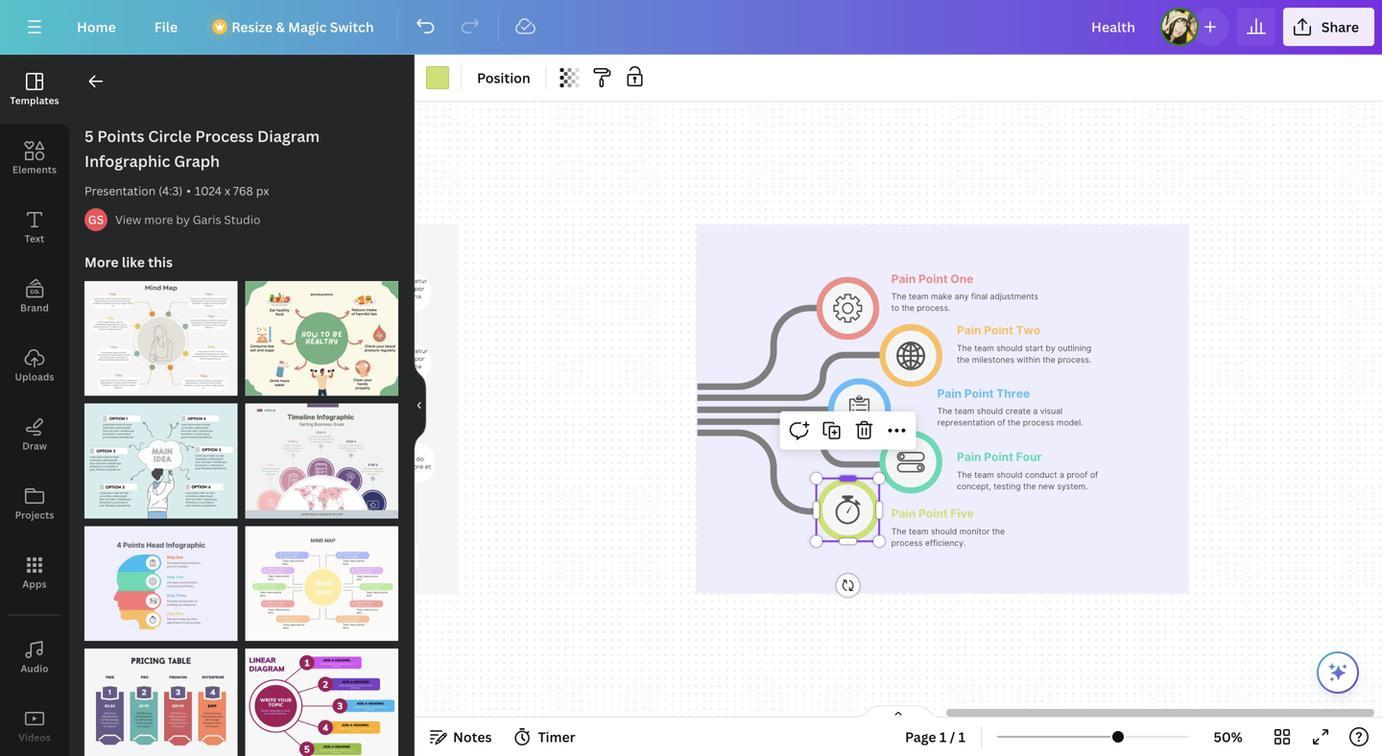 Task type: vqa. For each thing, say whether or not it's contained in the screenshot.
start
yes



Task type: describe. For each thing, give the bounding box(es) containing it.
visual
[[1041, 407, 1063, 417]]

grey simple modern timeline infographic chart graph group
[[245, 392, 399, 519]]

pain point three
[[938, 387, 1031, 401]]

should for representation
[[977, 407, 1004, 417]]

2 vertical spatial icon image
[[898, 452, 926, 473]]

1024 x 768 px
[[195, 183, 269, 199]]

the inside "the team should create a visual representation of the process model."
[[1008, 418, 1021, 428]]

x
[[225, 183, 230, 199]]

purple & white pricing table comparison chart image
[[85, 649, 238, 757]]

should for the
[[997, 344, 1023, 353]]

team for the
[[975, 344, 995, 353]]

the for representation
[[938, 407, 953, 417]]

templates button
[[0, 55, 69, 124]]

monitor
[[960, 527, 990, 537]]

more like this
[[85, 253, 173, 271]]

switch
[[330, 18, 374, 36]]

four
[[1017, 450, 1043, 464]]

the inside 'the team should monitor the process efficiency.'
[[993, 527, 1006, 537]]

this
[[148, 253, 173, 271]]

notes button
[[423, 722, 500, 753]]

1 vertical spatial icon image
[[850, 396, 870, 425]]

notes
[[453, 728, 492, 747]]

within
[[1017, 355, 1041, 365]]

view more by garis studio
[[115, 212, 261, 228]]

five
[[951, 507, 975, 521]]

infographic
[[85, 151, 170, 171]]

768
[[233, 183, 253, 199]]

model.
[[1057, 418, 1084, 428]]

the inside "the team should conduct a proof of concept, testing the new system."
[[1024, 482, 1037, 492]]

elements button
[[0, 124, 69, 193]]

team for of
[[975, 470, 995, 480]]

pain for pain point three
[[938, 387, 962, 401]]

the team should conduct a proof of concept, testing the new system.
[[957, 470, 1101, 492]]

to
[[892, 303, 900, 313]]

brand button
[[0, 262, 69, 331]]

show pages image
[[853, 705, 945, 720]]

the team should create a visual representation of the process model.
[[938, 407, 1084, 428]]

garis studio element
[[85, 208, 108, 231]]

efficiency.
[[926, 538, 966, 548]]

pain point four
[[957, 450, 1043, 464]]

colorful calm corporate clean mind map image
[[85, 281, 238, 396]]

representation
[[938, 418, 996, 428]]

pain for pain point one
[[892, 272, 916, 286]]

like
[[122, 253, 145, 271]]

points
[[97, 126, 145, 146]]

garis studio image
[[85, 208, 108, 231]]

colorful minimalist linear steps circular diagram image
[[245, 649, 399, 757]]

pain point one
[[892, 272, 974, 286]]

uploads
[[15, 371, 54, 384]]

px
[[256, 183, 269, 199]]

share
[[1322, 18, 1360, 36]]

pain point two
[[957, 324, 1041, 337]]

by inside the 'the team should start by outlining the milestones within the process.'
[[1046, 344, 1056, 353]]

should for efficiency.
[[932, 527, 958, 537]]

should for of
[[997, 470, 1023, 480]]

create
[[1006, 407, 1031, 417]]

videos button
[[0, 692, 69, 757]]

team for to
[[909, 292, 929, 302]]

text
[[25, 232, 44, 245]]

point for one
[[919, 272, 948, 286]]

point for two
[[985, 324, 1014, 337]]

videos
[[18, 732, 51, 745]]

the team make any final adjustments to the process.
[[892, 292, 1041, 313]]

the team should monitor the process efficiency.
[[892, 527, 1008, 548]]

0 vertical spatial icon image
[[834, 294, 863, 323]]

audio button
[[0, 623, 69, 692]]

side panel tab list
[[0, 55, 69, 757]]

Design title text field
[[1077, 8, 1153, 46]]

canva assistant image
[[1327, 662, 1350, 685]]

process. inside the 'the team should start by outlining the milestones within the process.'
[[1059, 355, 1092, 365]]

point for three
[[965, 387, 994, 401]]

resize & magic switch
[[232, 18, 374, 36]]

projects
[[15, 509, 54, 522]]

concept,
[[957, 482, 992, 492]]

draw button
[[0, 400, 69, 470]]

4 points process head infographic graph group
[[85, 515, 238, 641]]

the for the
[[957, 344, 973, 353]]

circle
[[148, 126, 192, 146]]

more
[[85, 253, 119, 271]]



Task type: locate. For each thing, give the bounding box(es) containing it.
professional multicolor concept map graphic image
[[245, 527, 399, 641]]

process down "visual"
[[1023, 418, 1055, 428]]

0 horizontal spatial process
[[892, 538, 923, 548]]

pain for pain point four
[[957, 450, 982, 464]]

the down conduct
[[1024, 482, 1037, 492]]

a inside "the team should conduct a proof of concept, testing the new system."
[[1060, 470, 1065, 480]]

timer
[[538, 728, 576, 747]]

should
[[997, 344, 1023, 353], [977, 407, 1004, 417], [997, 470, 1023, 480], [932, 527, 958, 537]]

home
[[77, 18, 116, 36]]

professional multicolor concept map graphic group
[[245, 515, 399, 641]]

the down start
[[1043, 355, 1056, 365]]

should inside 'the team should monitor the process efficiency.'
[[932, 527, 958, 537]]

the
[[902, 303, 915, 313], [957, 355, 970, 365], [1043, 355, 1056, 365], [1008, 418, 1021, 428], [1024, 482, 1037, 492], [993, 527, 1006, 537]]

graph
[[174, 151, 220, 171]]

should up "milestones" at the right of page
[[997, 344, 1023, 353]]

point
[[919, 272, 948, 286], [985, 324, 1014, 337], [965, 387, 994, 401], [985, 450, 1014, 464], [919, 507, 948, 521]]

team
[[909, 292, 929, 302], [975, 344, 995, 353], [955, 407, 975, 417], [975, 470, 995, 480], [909, 527, 929, 537]]

process left efficiency.
[[892, 538, 923, 548]]

0 horizontal spatial of
[[998, 418, 1006, 428]]

1024
[[195, 183, 222, 199]]

two
[[1017, 324, 1041, 337]]

a inside "the team should create a visual representation of the process model."
[[1034, 407, 1038, 417]]

0 vertical spatial of
[[998, 418, 1006, 428]]

team inside 'the team should monitor the process efficiency.'
[[909, 527, 929, 537]]

outlining
[[1059, 344, 1092, 353]]

point for four
[[985, 450, 1014, 464]]

#c9e265 image
[[426, 66, 449, 89], [426, 66, 449, 89]]

team for representation
[[955, 407, 975, 417]]

1 horizontal spatial process
[[1023, 418, 1055, 428]]

0 horizontal spatial 1
[[940, 728, 947, 747]]

the down pain point two
[[957, 344, 973, 353]]

team up "milestones" at the right of page
[[975, 344, 995, 353]]

a for proof
[[1060, 470, 1065, 480]]

process. down make
[[917, 303, 951, 313]]

the inside the team make any final adjustments to the process.
[[902, 303, 915, 313]]

process. inside the team make any final adjustments to the process.
[[917, 303, 951, 313]]

testing
[[994, 482, 1021, 492]]

1 horizontal spatial process.
[[1059, 355, 1092, 365]]

the down create
[[1008, 418, 1021, 428]]

1 horizontal spatial of
[[1091, 470, 1099, 480]]

the right monitor
[[993, 527, 1006, 537]]

5 points circle process diagram infographic graph
[[85, 126, 320, 171]]

the for efficiency.
[[892, 527, 907, 537]]

point left the two
[[985, 324, 1014, 337]]

process. down outlining
[[1059, 355, 1092, 365]]

diagram
[[257, 126, 320, 146]]

/
[[950, 728, 956, 747]]

team inside "the team should conduct a proof of concept, testing the new system."
[[975, 470, 995, 480]]

one
[[951, 272, 974, 286]]

the right to
[[902, 303, 915, 313]]

the up the concept,
[[957, 470, 973, 480]]

process inside "the team should create a visual representation of the process model."
[[1023, 418, 1055, 428]]

0 horizontal spatial by
[[176, 212, 190, 228]]

0 horizontal spatial a
[[1034, 407, 1038, 417]]

&
[[276, 18, 285, 36]]

should up efficiency.
[[932, 527, 958, 537]]

pain down the team make any final adjustments to the process. at top right
[[957, 324, 982, 337]]

final
[[972, 292, 988, 302]]

icon image
[[834, 294, 863, 323], [850, 396, 870, 425], [898, 452, 926, 473]]

position
[[477, 69, 531, 87]]

apps button
[[0, 539, 69, 608]]

pain for pain point two
[[957, 324, 982, 337]]

the left "milestones" at the right of page
[[957, 355, 970, 365]]

1 left /
[[940, 728, 947, 747]]

50%
[[1214, 728, 1243, 747]]

page 1 / 1
[[906, 728, 966, 747]]

1 vertical spatial a
[[1060, 470, 1065, 480]]

0 vertical spatial a
[[1034, 407, 1038, 417]]

pain up to
[[892, 272, 916, 286]]

team inside the 'the team should start by outlining the milestones within the process.'
[[975, 344, 995, 353]]

projects button
[[0, 470, 69, 539]]

team inside "the team should create a visual representation of the process model."
[[955, 407, 975, 417]]

process inside 'the team should monitor the process efficiency.'
[[892, 538, 923, 548]]

chronometer icon image
[[836, 496, 861, 525]]

5
[[85, 126, 94, 146]]

pain up the representation
[[938, 387, 962, 401]]

purple & white pricing table comparison chart group
[[85, 638, 238, 757]]

blue creative mind map graph image
[[85, 404, 238, 519]]

team up the representation
[[955, 407, 975, 417]]

the down pain point five
[[892, 527, 907, 537]]

blue creative mind map graph group
[[85, 392, 238, 519]]

garis
[[193, 212, 221, 228]]

1 1 from the left
[[940, 728, 947, 747]]

of down "three"
[[998, 418, 1006, 428]]

colorful minimalist linear steps circular diagram group
[[245, 638, 399, 757]]

team for efficiency.
[[909, 527, 929, 537]]

1 horizontal spatial 1
[[959, 728, 966, 747]]

any
[[955, 292, 969, 302]]

of inside "the team should conduct a proof of concept, testing the new system."
[[1091, 470, 1099, 480]]

apps
[[22, 578, 47, 591]]

view
[[115, 212, 142, 228]]

by right start
[[1046, 344, 1056, 353]]

green brown playful illustration healthy lifestyle guide graph group
[[245, 270, 399, 396]]

hide image
[[414, 360, 426, 452]]

1 horizontal spatial a
[[1060, 470, 1065, 480]]

should inside the 'the team should start by outlining the milestones within the process.'
[[997, 344, 1023, 353]]

process
[[195, 126, 254, 146]]

1 vertical spatial of
[[1091, 470, 1099, 480]]

draw
[[22, 440, 47, 453]]

the inside "the team should create a visual representation of the process model."
[[938, 407, 953, 417]]

the for of
[[957, 470, 973, 480]]

studio
[[224, 212, 261, 228]]

point for five
[[919, 507, 948, 521]]

the up the representation
[[938, 407, 953, 417]]

green brown playful illustration healthy lifestyle guide graph image
[[245, 281, 399, 396]]

should down "pain point three"
[[977, 407, 1004, 417]]

milestones
[[973, 355, 1015, 365]]

point left four
[[985, 450, 1014, 464]]

uploads button
[[0, 331, 69, 400]]

elements
[[12, 163, 57, 176]]

point up make
[[919, 272, 948, 286]]

proof
[[1067, 470, 1089, 480]]

main menu bar
[[0, 0, 1383, 55]]

adjustments
[[991, 292, 1039, 302]]

team inside the team make any final adjustments to the process.
[[909, 292, 929, 302]]

the inside the team make any final adjustments to the process.
[[892, 292, 907, 302]]

pain up 'the team should monitor the process efficiency.'
[[892, 507, 916, 521]]

the inside 'the team should monitor the process efficiency.'
[[892, 527, 907, 537]]

the up to
[[892, 292, 907, 302]]

pain point five
[[892, 507, 975, 521]]

system.
[[1058, 482, 1089, 492]]

start
[[1026, 344, 1044, 353]]

by inside button
[[176, 212, 190, 228]]

by left garis
[[176, 212, 190, 228]]

position button
[[470, 62, 538, 93]]

a left "visual"
[[1034, 407, 1038, 417]]

a for visual
[[1034, 407, 1038, 417]]

should inside "the team should create a visual representation of the process model."
[[977, 407, 1004, 417]]

the
[[892, 292, 907, 302], [957, 344, 973, 353], [938, 407, 953, 417], [957, 470, 973, 480], [892, 527, 907, 537]]

pain for pain point five
[[892, 507, 916, 521]]

1 right /
[[959, 728, 966, 747]]

resize
[[232, 18, 273, 36]]

4 points process head infographic graph image
[[85, 527, 238, 641]]

a left proof
[[1060, 470, 1065, 480]]

a
[[1034, 407, 1038, 417], [1060, 470, 1065, 480]]

presentation
[[85, 183, 156, 199]]

of
[[998, 418, 1006, 428], [1091, 470, 1099, 480]]

point up the representation
[[965, 387, 994, 401]]

audio
[[21, 663, 49, 676]]

0 vertical spatial process
[[1023, 418, 1055, 428]]

1 horizontal spatial by
[[1046, 344, 1056, 353]]

pain
[[892, 272, 916, 286], [957, 324, 982, 337], [938, 387, 962, 401], [957, 450, 982, 464], [892, 507, 916, 521]]

magic
[[288, 18, 327, 36]]

0 vertical spatial process.
[[917, 303, 951, 313]]

presentation (4:3)
[[85, 183, 183, 199]]

1 vertical spatial process.
[[1059, 355, 1092, 365]]

resize & magic switch button
[[201, 8, 390, 46]]

2 1 from the left
[[959, 728, 966, 747]]

timer button
[[508, 722, 583, 753]]

team up the concept,
[[975, 470, 995, 480]]

1 vertical spatial process
[[892, 538, 923, 548]]

file
[[154, 18, 178, 36]]

0 horizontal spatial process.
[[917, 303, 951, 313]]

the for to
[[892, 292, 907, 302]]

new
[[1039, 482, 1055, 492]]

share button
[[1284, 8, 1375, 46]]

0 vertical spatial by
[[176, 212, 190, 228]]

1 vertical spatial by
[[1046, 344, 1056, 353]]

pain up the concept,
[[957, 450, 982, 464]]

home link
[[61, 8, 131, 46]]

file button
[[139, 8, 193, 46]]

three
[[997, 387, 1031, 401]]

point up 'the team should monitor the process efficiency.'
[[919, 507, 948, 521]]

page
[[906, 728, 937, 747]]

conduct
[[1026, 470, 1058, 480]]

more
[[144, 212, 173, 228]]

the team should start by outlining the milestones within the process.
[[957, 344, 1094, 365]]

make
[[932, 292, 953, 302]]

the inside "the team should conduct a proof of concept, testing the new system."
[[957, 470, 973, 480]]

brand
[[20, 302, 49, 315]]

colorful calm corporate clean mind map group
[[85, 270, 238, 396]]

team down pain point one
[[909, 292, 929, 302]]

text button
[[0, 193, 69, 262]]

50% button
[[1198, 722, 1260, 753]]

templates
[[10, 94, 59, 107]]

the inside the 'the team should start by outlining the milestones within the process.'
[[957, 344, 973, 353]]

of inside "the team should create a visual representation of the process model."
[[998, 418, 1006, 428]]

should up testing
[[997, 470, 1023, 480]]

grey simple modern timeline infographic chart graph image
[[245, 404, 399, 519]]

(4:3)
[[159, 183, 183, 199]]

view more by garis studio button
[[115, 210, 261, 230]]

should inside "the team should conduct a proof of concept, testing the new system."
[[997, 470, 1023, 480]]

of right proof
[[1091, 470, 1099, 480]]

team down pain point five
[[909, 527, 929, 537]]



